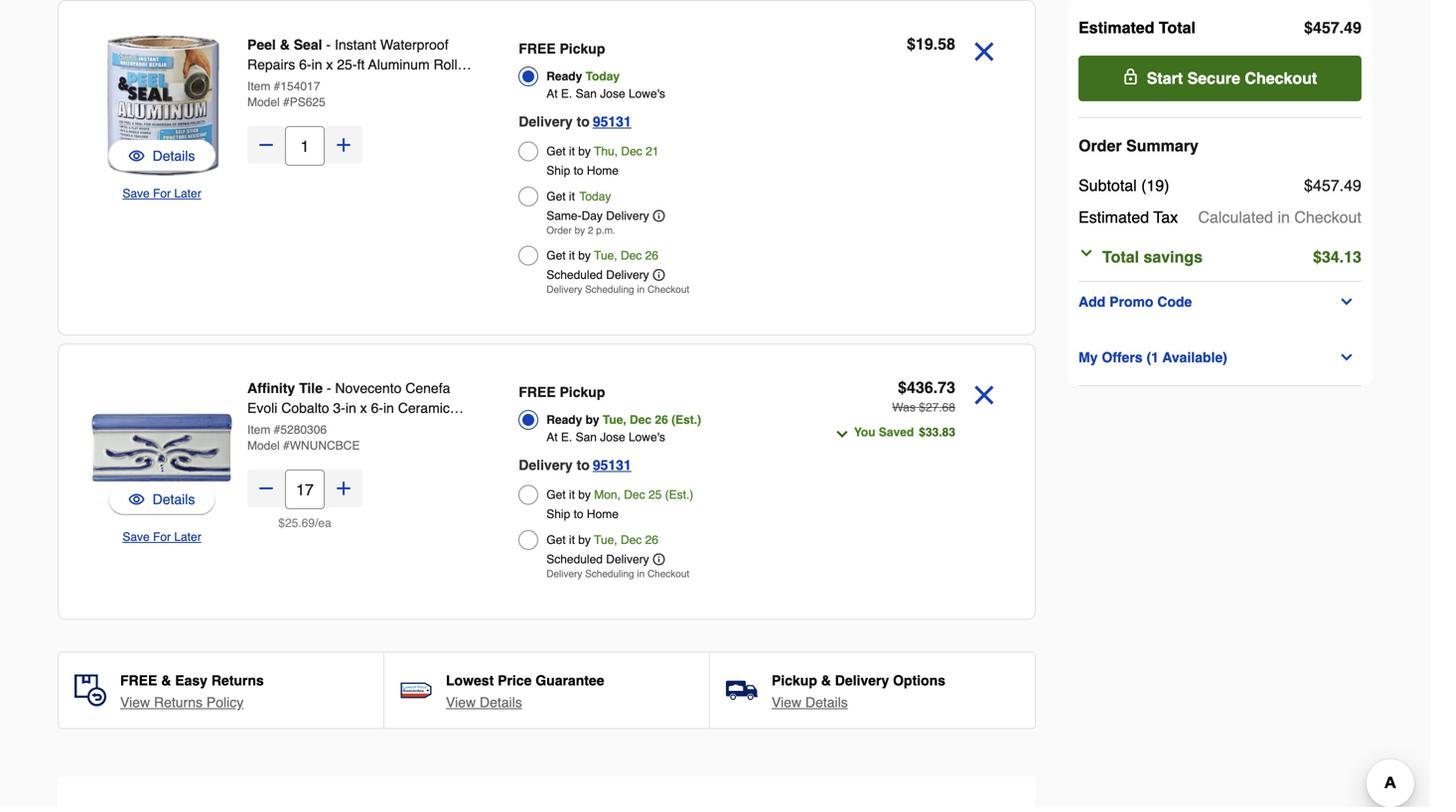 Task type: describe. For each thing, give the bounding box(es) containing it.
436
[[907, 378, 934, 397]]

58
[[938, 35, 956, 53]]

83
[[942, 426, 956, 440]]

457 for estimated total
[[1313, 18, 1340, 37]]

my
[[1079, 350, 1098, 366]]

price
[[498, 673, 532, 689]]

ship for instant waterproof repairs 6-in x 25-ft aluminum roll flashing
[[547, 164, 570, 178]]

free inside 'free & easy returns view returns policy'
[[120, 673, 157, 689]]

$ right the was
[[919, 401, 926, 415]]

in right 'calculated'
[[1278, 208, 1290, 227]]

dec left 21
[[621, 145, 642, 158]]

$ left 69
[[278, 517, 285, 530]]

seal
[[294, 37, 322, 53]]

at e. san jose lowe's for instant waterproof repairs 6-in x 25-ft aluminum roll flashing
[[547, 87, 666, 101]]

pickup inside 'pickup & delivery options view details'
[[772, 673, 817, 689]]

subtotal
[[1079, 176, 1137, 195]]

5 get from the top
[[547, 533, 566, 547]]

in up (0.1-
[[346, 400, 356, 416]]

minus image for 2nd stepper number input field with increment and decrement buttons number field from the top of the page
[[256, 479, 276, 499]]

you saved $ 33 . 83
[[854, 426, 956, 440]]

save for later button for flashing
[[123, 184, 201, 204]]

x inside novecento cenefa evoli cobalto 3-in x 6-in ceramic bullnose tile (0.1-sq. ft/ piece)
[[360, 400, 367, 416]]

free pickup for ceramic
[[519, 384, 605, 400]]

2 get from the top
[[547, 190, 566, 204]]

& for free
[[161, 673, 171, 689]]

by up the mon,
[[586, 413, 600, 427]]

2
[[588, 225, 594, 236]]

1 horizontal spatial total
[[1159, 18, 1196, 37]]

start
[[1147, 69, 1183, 87]]

$ 25 . 69 /ea
[[278, 517, 332, 530]]

roll
[[434, 57, 458, 73]]

lowest price guarantee view details
[[446, 673, 605, 711]]

$ left 58
[[907, 35, 916, 53]]

by down order by 2 p.m.
[[578, 249, 591, 263]]

/ea
[[315, 517, 332, 530]]

later for novecento cenefa evoli cobalto 3-in x 6-in ceramic bullnose tile (0.1-sq. ft/ piece)
[[174, 530, 201, 544]]

ceramic
[[398, 400, 450, 416]]

to up get it today
[[574, 164, 584, 178]]

73
[[938, 378, 956, 397]]

you
[[854, 426, 876, 440]]

$ 34 . 13
[[1313, 248, 1362, 266]]

lowe's for instant waterproof repairs 6-in x 25-ft aluminum roll flashing
[[629, 87, 666, 101]]

1 delivery scheduling in checkout from the top
[[547, 284, 690, 296]]

promo
[[1110, 294, 1154, 310]]

secure image
[[1123, 69, 1139, 84]]

plus image for 2nd stepper number input field with increment and decrement buttons number field from the top of the page
[[334, 479, 354, 499]]

1 scheduled from the top
[[547, 268, 603, 282]]

view returns policy link
[[120, 693, 244, 713]]

at e. san jose lowe's for novecento cenefa evoli cobalto 3-in x 6-in ceramic bullnose tile (0.1-sq. ft/ piece)
[[547, 431, 666, 445]]

item for bullnose
[[247, 423, 271, 437]]

info image for instant waterproof repairs 6-in x 25-ft aluminum roll flashing
[[653, 210, 665, 222]]

ft/
[[381, 420, 393, 436]]

estimated tax
[[1079, 208, 1178, 227]]

1 vertical spatial tue,
[[603, 413, 627, 427]]

sq.
[[359, 420, 377, 436]]

1 vertical spatial (est.)
[[665, 488, 694, 502]]

0 horizontal spatial returns
[[154, 695, 203, 711]]

order by 2 p.m.
[[547, 225, 616, 236]]

thu,
[[594, 145, 618, 158]]

at for novecento cenefa evoli cobalto 3-in x 6-in ceramic bullnose tile (0.1-sq. ft/ piece)
[[547, 431, 558, 445]]

457 for subtotal (19)
[[1313, 176, 1340, 195]]

estimated for estimated total
[[1079, 18, 1155, 37]]

0 horizontal spatial total
[[1103, 248, 1139, 266]]

#5280306
[[274, 423, 327, 437]]

#wnuncbce
[[283, 439, 360, 453]]

peel
[[247, 37, 276, 53]]

get it by mon, dec 25 (est.)
[[547, 488, 694, 502]]

subtotal (19)
[[1079, 176, 1170, 195]]

$ 19 . 58
[[907, 35, 956, 53]]

e. for novecento cenefa evoli cobalto 3-in x 6-in ceramic bullnose tile (0.1-sq. ft/ piece)
[[561, 431, 572, 445]]

model for flashing
[[247, 95, 280, 109]]

to up get it by mon, dec 25 (est.)
[[577, 457, 590, 473]]

order for order summary
[[1079, 137, 1122, 155]]

view for free & easy returns view returns policy
[[120, 695, 150, 711]]

calculated
[[1199, 208, 1274, 227]]

0 vertical spatial tile
[[299, 380, 323, 396]]

$ up calculated in checkout
[[1305, 176, 1313, 195]]

evoli
[[247, 400, 278, 416]]

my offers (1 available)
[[1079, 350, 1228, 366]]

novecento cenefa evoli cobalto 3-in x 6-in ceramic bullnose tile (0.1-sq. ft/ piece)
[[247, 380, 450, 436]]

total savings
[[1103, 248, 1203, 266]]

offers
[[1102, 350, 1143, 366]]

ft
[[357, 57, 365, 73]]

option group for novecento cenefa evoli cobalto 3-in x 6-in ceramic bullnose tile (0.1-sq. ft/ piece)
[[519, 378, 795, 586]]

instant waterproof repairs 6-in x 25-ft aluminum roll flashing image
[[90, 33, 233, 176]]

home for instant waterproof repairs 6-in x 25-ft aluminum roll flashing
[[587, 164, 619, 178]]

95131 button for novecento cenefa evoli cobalto 3-in x 6-in ceramic bullnose tile (0.1-sq. ft/ piece)
[[593, 453, 632, 477]]

ready for roll
[[547, 70, 582, 83]]

to up 'get it by thu, dec 21'
[[577, 114, 590, 130]]

95131 button for instant waterproof repairs 6-in x 25-ft aluminum roll flashing
[[593, 110, 632, 134]]

(19)
[[1142, 176, 1170, 195]]

49 for estimated total
[[1344, 18, 1362, 37]]

easy
[[175, 673, 208, 689]]

option group for instant waterproof repairs 6-in x 25-ft aluminum roll flashing
[[519, 35, 795, 301]]

chevron down image for my offers (1 available)
[[1339, 350, 1355, 366]]

novecento
[[335, 380, 402, 396]]

get it by thu, dec 21
[[547, 145, 659, 158]]

6- inside instant waterproof repairs 6-in x 25-ft aluminum roll flashing
[[299, 57, 312, 73]]

ready by tue, dec 26 (est.)
[[547, 413, 701, 427]]

dec right the mon,
[[624, 488, 645, 502]]

cobalto
[[281, 400, 329, 416]]

chevron down image for add promo code
[[1339, 294, 1355, 310]]

options
[[893, 673, 946, 689]]

49 for subtotal (19)
[[1344, 176, 1362, 195]]

get it today
[[547, 190, 611, 204]]

start secure checkout
[[1147, 69, 1318, 87]]

$ up the was
[[898, 378, 907, 397]]

add
[[1079, 294, 1106, 310]]

repairs
[[247, 57, 295, 73]]

1 get it by tue, dec 26 from the top
[[547, 249, 659, 263]]

2 vertical spatial chevron down image
[[834, 427, 850, 443]]

tax
[[1154, 208, 1178, 227]]

lowe's for novecento cenefa evoli cobalto 3-in x 6-in ceramic bullnose tile (0.1-sq. ft/ piece)
[[629, 431, 666, 445]]

add promo code
[[1079, 294, 1192, 310]]

1 it from the top
[[569, 145, 575, 158]]

item #5280306 model #wnuncbce
[[247, 423, 360, 453]]

save for later button for bullnose
[[123, 528, 201, 547]]

delivery to 95131 for novecento cenefa evoli cobalto 3-in x 6-in ceramic bullnose tile (0.1-sq. ft/ piece)
[[519, 457, 632, 473]]

2 it from the top
[[569, 190, 575, 204]]

ship to home for novecento cenefa evoli cobalto 3-in x 6-in ceramic bullnose tile (0.1-sq. ft/ piece)
[[547, 508, 619, 522]]

1 vertical spatial today
[[580, 190, 611, 204]]

mon,
[[594, 488, 621, 502]]

2 delivery scheduling in checkout from the top
[[547, 569, 690, 580]]

0 vertical spatial (est.)
[[672, 413, 701, 427]]

bullnose
[[247, 420, 301, 436]]

free & easy returns view returns policy
[[120, 673, 264, 711]]

2 scheduled delivery from the top
[[547, 553, 649, 567]]

savings
[[1144, 248, 1203, 266]]

4 it from the top
[[569, 488, 575, 502]]

(0.1-
[[330, 420, 359, 436]]

order for order by 2 p.m.
[[547, 225, 572, 236]]

dec up get it by mon, dec 25 (est.)
[[630, 413, 652, 427]]

2 stepper number input field with increment and decrement buttons number field from the top
[[285, 470, 325, 510]]

instant
[[335, 37, 376, 53]]

2 info image from the top
[[653, 269, 665, 281]]

by left the mon,
[[578, 488, 591, 502]]

e. for instant waterproof repairs 6-in x 25-ft aluminum roll flashing
[[561, 87, 572, 101]]

affinity
[[247, 380, 295, 396]]

5 it from the top
[[569, 533, 575, 547]]

chevron down image
[[1079, 245, 1095, 261]]

ready today
[[547, 70, 620, 83]]

saved
[[879, 426, 914, 440]]

instant waterproof repairs 6-in x 25-ft aluminum roll flashing
[[247, 37, 458, 92]]

estimated for estimated tax
[[1079, 208, 1150, 227]]



Task type: vqa. For each thing, say whether or not it's contained in the screenshot.
1st "San" from the bottom of the page
yes



Task type: locate. For each thing, give the bounding box(es) containing it.
chevron down image
[[1339, 294, 1355, 310], [1339, 350, 1355, 366], [834, 427, 850, 443]]

0 vertical spatial x
[[326, 57, 333, 73]]

remove item image
[[968, 378, 1001, 412]]

order up subtotal at the top right of the page
[[1079, 137, 1122, 155]]

save for later down novecento cenefa evoli cobalto 3-in x 6-in ceramic bullnose tile (0.1-sq. ft/ piece) image
[[123, 530, 201, 544]]

2 $ 457 . 49 from the top
[[1305, 176, 1362, 195]]

free for roll
[[519, 41, 556, 57]]

3-
[[333, 400, 346, 416]]

2 ship to home from the top
[[547, 508, 619, 522]]

get
[[547, 145, 566, 158], [547, 190, 566, 204], [547, 249, 566, 263], [547, 488, 566, 502], [547, 533, 566, 547]]

2 quickview image from the top
[[129, 490, 145, 510]]

save for later down instant waterproof repairs 6-in x 25-ft aluminum roll flashing image
[[123, 187, 201, 201]]

view inside 'free & easy returns view returns policy'
[[120, 695, 150, 711]]

get down order by 2 p.m.
[[547, 249, 566, 263]]

0 vertical spatial estimated
[[1079, 18, 1155, 37]]

1 vertical spatial at e. san jose lowe's
[[547, 431, 666, 445]]

26 for 2nd info image from the top
[[645, 249, 659, 263]]

1 estimated from the top
[[1079, 18, 1155, 37]]

1 95131 from the top
[[593, 114, 632, 130]]

0 vertical spatial total
[[1159, 18, 1196, 37]]

1 vertical spatial 26
[[655, 413, 668, 427]]

tile up #wnuncbce
[[304, 420, 326, 436]]

&
[[280, 37, 290, 53], [161, 673, 171, 689], [821, 673, 831, 689]]

1 delivery to 95131 from the top
[[519, 114, 632, 130]]

0 vertical spatial 95131
[[593, 114, 632, 130]]

2 vertical spatial free
[[120, 673, 157, 689]]

3 it from the top
[[569, 249, 575, 263]]

0 vertical spatial scheduling
[[585, 284, 634, 296]]

by down get it by mon, dec 25 (est.)
[[578, 533, 591, 547]]

2 vertical spatial pickup
[[772, 673, 817, 689]]

0 vertical spatial at
[[547, 87, 558, 101]]

at for instant waterproof repairs 6-in x 25-ft aluminum roll flashing
[[547, 87, 558, 101]]

0 vertical spatial today
[[586, 70, 620, 83]]

free for ceramic
[[519, 384, 556, 400]]

save for later for instant waterproof repairs 6-in x 25-ft aluminum roll flashing
[[123, 187, 201, 201]]

0 vertical spatial 457
[[1313, 18, 1340, 37]]

ship up get it today
[[547, 164, 570, 178]]

view inside lowest price guarantee view details
[[446, 695, 476, 711]]

0 vertical spatial 6-
[[299, 57, 312, 73]]

1 info image from the top
[[653, 210, 665, 222]]

save for later button down instant waterproof repairs 6-in x 25-ft aluminum roll flashing image
[[123, 184, 201, 204]]

2 save from the top
[[123, 530, 150, 544]]

get up same-
[[547, 190, 566, 204]]

get left thu,
[[547, 145, 566, 158]]

ship to home up get it today
[[547, 164, 619, 178]]

2 vertical spatial tue,
[[594, 533, 618, 547]]

get down get it by mon, dec 25 (est.)
[[547, 533, 566, 547]]

1 vertical spatial san
[[576, 431, 597, 445]]

0 horizontal spatial order
[[547, 225, 572, 236]]

in down same-day delivery
[[637, 284, 645, 296]]

1 vertical spatial save for later
[[123, 530, 201, 544]]

view details link
[[446, 693, 522, 713], [772, 693, 848, 713]]

1 home from the top
[[587, 164, 619, 178]]

san for novecento cenefa evoli cobalto 3-in x 6-in ceramic bullnose tile (0.1-sq. ft/ piece)
[[576, 431, 597, 445]]

95131 for instant waterproof repairs 6-in x 25-ft aluminum roll flashing
[[593, 114, 632, 130]]

for for bullnose
[[153, 530, 171, 544]]

0 vertical spatial e.
[[561, 87, 572, 101]]

1 vertical spatial option group
[[519, 378, 795, 586]]

1 view from the left
[[120, 695, 150, 711]]

1 vertical spatial 6-
[[371, 400, 383, 416]]

69
[[302, 517, 315, 530]]

1 $ 457 . 49 from the top
[[1305, 18, 1362, 37]]

21
[[646, 145, 659, 158]]

34
[[1322, 248, 1340, 266]]

minus image for second stepper number input field with increment and decrement buttons number field from the bottom
[[256, 135, 276, 155]]

1 e. from the top
[[561, 87, 572, 101]]

in down get it by mon, dec 25 (est.)
[[637, 569, 645, 580]]

0 vertical spatial returns
[[211, 673, 264, 689]]

1 quickview image from the top
[[129, 146, 145, 166]]

0 vertical spatial 26
[[645, 249, 659, 263]]

2 95131 button from the top
[[593, 453, 632, 477]]

0 vertical spatial scheduled
[[547, 268, 603, 282]]

0 vertical spatial chevron down image
[[1339, 294, 1355, 310]]

& left options
[[821, 673, 831, 689]]

pickup for roll
[[560, 41, 605, 57]]

1 get from the top
[[547, 145, 566, 158]]

0 vertical spatial option group
[[519, 35, 795, 301]]

2 san from the top
[[576, 431, 597, 445]]

2 free pickup from the top
[[519, 384, 605, 400]]

2 at e. san jose lowe's from the top
[[547, 431, 666, 445]]

25 right the mon,
[[649, 488, 662, 502]]

returns up policy
[[211, 673, 264, 689]]

plus image down #wnuncbce
[[334, 479, 354, 499]]

- right seal
[[326, 37, 331, 53]]

by
[[578, 145, 591, 158], [575, 225, 585, 236], [578, 249, 591, 263], [586, 413, 600, 427], [578, 488, 591, 502], [578, 533, 591, 547]]

2 minus image from the top
[[256, 479, 276, 499]]

1 at e. san jose lowe's from the top
[[547, 87, 666, 101]]

delivery to 95131 up the mon,
[[519, 457, 632, 473]]

0 vertical spatial plus image
[[334, 135, 354, 155]]

0 vertical spatial 25
[[649, 488, 662, 502]]

1 vertical spatial $ 457 . 49
[[1305, 176, 1362, 195]]

0 vertical spatial later
[[174, 187, 201, 201]]

at
[[547, 87, 558, 101], [547, 431, 558, 445]]

scheduled
[[547, 268, 603, 282], [547, 553, 603, 567]]

jose down ready by tue, dec 26 (est.)
[[600, 431, 625, 445]]

0 vertical spatial 49
[[1344, 18, 1362, 37]]

0 horizontal spatial view details link
[[446, 693, 522, 713]]

1 vertical spatial save for later button
[[123, 528, 201, 547]]

save for later button down novecento cenefa evoli cobalto 3-in x 6-in ceramic bullnose tile (0.1-sq. ft/ piece) image
[[123, 528, 201, 547]]

3 view from the left
[[772, 695, 802, 711]]

0 vertical spatial at e. san jose lowe's
[[547, 87, 666, 101]]

0 vertical spatial home
[[587, 164, 619, 178]]

item
[[247, 79, 271, 93], [247, 423, 271, 437]]

pickup & delivery options view details
[[772, 673, 946, 711]]

stepper number input field with increment and decrement buttons number field up $ 25 . 69 /ea
[[285, 470, 325, 510]]

1 vertical spatial 25
[[285, 517, 298, 530]]

95131 up the mon,
[[593, 457, 632, 473]]

0 horizontal spatial x
[[326, 57, 333, 73]]

1 horizontal spatial 6-
[[371, 400, 383, 416]]

later
[[174, 187, 201, 201], [174, 530, 201, 544]]

item #154017 model #ps625
[[247, 79, 326, 109]]

for for flashing
[[153, 187, 171, 201]]

minus image down item #154017 model #ps625
[[256, 135, 276, 155]]

it left thu,
[[569, 145, 575, 158]]

view details link for view
[[772, 693, 848, 713]]

$ up start secure checkout
[[1305, 18, 1313, 37]]

free up ready by tue, dec 26 (est.)
[[519, 384, 556, 400]]

dec
[[621, 145, 642, 158], [621, 249, 642, 263], [630, 413, 652, 427], [624, 488, 645, 502], [621, 533, 642, 547]]

6- inside novecento cenefa evoli cobalto 3-in x 6-in ceramic bullnose tile (0.1-sq. ft/ piece)
[[371, 400, 383, 416]]

delivery to 95131 for instant waterproof repairs 6-in x 25-ft aluminum roll flashing
[[519, 114, 632, 130]]

26
[[645, 249, 659, 263], [655, 413, 668, 427], [645, 533, 659, 547]]

1 vertical spatial total
[[1103, 248, 1139, 266]]

ready for ceramic
[[547, 413, 582, 427]]

2 save for later button from the top
[[123, 528, 201, 547]]

1 free pickup from the top
[[519, 41, 605, 57]]

item down repairs
[[247, 79, 271, 93]]

1 vertical spatial e.
[[561, 431, 572, 445]]

1 save for later from the top
[[123, 187, 201, 201]]

peel & seal -
[[247, 37, 335, 53]]

0 vertical spatial scheduled delivery
[[547, 268, 649, 282]]

2 scheduling from the top
[[585, 569, 634, 580]]

1 save for later button from the top
[[123, 184, 201, 204]]

quickview image for bullnose
[[129, 490, 145, 510]]

0 vertical spatial ready
[[547, 70, 582, 83]]

1 horizontal spatial view
[[446, 695, 476, 711]]

Stepper number input field with increment and decrement buttons number field
[[285, 126, 325, 166], [285, 470, 325, 510]]

2 view details link from the left
[[772, 693, 848, 713]]

0 vertical spatial save for later
[[123, 187, 201, 201]]

1 horizontal spatial &
[[280, 37, 290, 53]]

1 scheduling from the top
[[585, 284, 634, 296]]

tile inside novecento cenefa evoli cobalto 3-in x 6-in ceramic bullnose tile (0.1-sq. ft/ piece)
[[304, 420, 326, 436]]

calculated in checkout
[[1199, 208, 1362, 227]]

estimated total
[[1079, 18, 1196, 37]]

2 vertical spatial 26
[[645, 533, 659, 547]]

same-day delivery
[[547, 209, 649, 223]]

novecento cenefa evoli cobalto 3-in x 6-in ceramic bullnose tile (0.1-sq. ft/ piece) image
[[90, 377, 233, 520]]

1 vertical spatial item
[[247, 423, 271, 437]]

0 vertical spatial save
[[123, 187, 150, 201]]

dec down get it by mon, dec 25 (est.)
[[621, 533, 642, 547]]

item down evoli
[[247, 423, 271, 437]]

save for flashing
[[123, 187, 150, 201]]

0 vertical spatial $ 457 . 49
[[1305, 18, 1362, 37]]

chevron down image inside my offers (1 available) link
[[1339, 350, 1355, 366]]

1 vertical spatial ready
[[547, 413, 582, 427]]

1 95131 button from the top
[[593, 110, 632, 134]]

free pickup up ready today
[[519, 41, 605, 57]]

code
[[1158, 294, 1192, 310]]

ship to home down the mon,
[[547, 508, 619, 522]]

1 horizontal spatial returns
[[211, 673, 264, 689]]

checkout inside "button"
[[1245, 69, 1318, 87]]

model inside item #154017 model #ps625
[[247, 95, 280, 109]]

2 estimated from the top
[[1079, 208, 1150, 227]]

at down ready today
[[547, 87, 558, 101]]

lowe's down ready by tue, dec 26 (est.)
[[629, 431, 666, 445]]

& inside 'free & easy returns view returns policy'
[[161, 673, 171, 689]]

save for bullnose
[[123, 530, 150, 544]]

in up ft/
[[383, 400, 394, 416]]

ready
[[547, 70, 582, 83], [547, 413, 582, 427]]

0 vertical spatial -
[[326, 37, 331, 53]]

0 vertical spatial san
[[576, 87, 597, 101]]

to
[[577, 114, 590, 130], [574, 164, 584, 178], [577, 457, 590, 473], [574, 508, 584, 522]]

pickup for ceramic
[[560, 384, 605, 400]]

2 e. from the top
[[561, 431, 572, 445]]

to down get it by mon, dec 25 (est.)
[[574, 508, 584, 522]]

0 vertical spatial minus image
[[256, 135, 276, 155]]

1 jose from the top
[[600, 87, 625, 101]]

lowest
[[446, 673, 494, 689]]

$ 457 . 49 for total
[[1305, 18, 1362, 37]]

1 vertical spatial 95131
[[593, 457, 632, 473]]

0 vertical spatial stepper number input field with increment and decrement buttons number field
[[285, 126, 325, 166]]

plus image
[[334, 135, 354, 155], [334, 479, 354, 499]]

jose
[[600, 87, 625, 101], [600, 431, 625, 445]]

0 horizontal spatial &
[[161, 673, 171, 689]]

view for pickup & delivery options view details
[[772, 695, 802, 711]]

2 model from the top
[[247, 439, 280, 453]]

jose for novecento cenefa evoli cobalto 3-in x 6-in ceramic bullnose tile (0.1-sq. ft/ piece)
[[600, 431, 625, 445]]

plus image for second stepper number input field with increment and decrement buttons number field from the bottom
[[334, 135, 354, 155]]

1 vertical spatial scheduling
[[585, 569, 634, 580]]

home down 'get it by thu, dec 21'
[[587, 164, 619, 178]]

2 lowe's from the top
[[629, 431, 666, 445]]

x left 25-
[[326, 57, 333, 73]]

it left the mon,
[[569, 488, 575, 502]]

$
[[1305, 18, 1313, 37], [907, 35, 916, 53], [1305, 176, 1313, 195], [1313, 248, 1322, 266], [898, 378, 907, 397], [919, 401, 926, 415], [919, 426, 926, 440], [278, 517, 285, 530]]

2 scheduled from the top
[[547, 553, 603, 567]]

1 ready from the top
[[547, 70, 582, 83]]

for down novecento cenefa evoli cobalto 3-in x 6-in ceramic bullnose tile (0.1-sq. ft/ piece) image
[[153, 530, 171, 544]]

delivery to 95131 up 'get it by thu, dec 21'
[[519, 114, 632, 130]]

1 minus image from the top
[[256, 135, 276, 155]]

san down ready by tue, dec 26 (est.)
[[576, 431, 597, 445]]

& left seal
[[280, 37, 290, 53]]

$ left 13 on the top
[[1313, 248, 1322, 266]]

summary
[[1127, 137, 1199, 155]]

4 get from the top
[[547, 488, 566, 502]]

95131 button up the mon,
[[593, 453, 632, 477]]

home for novecento cenefa evoli cobalto 3-in x 6-in ceramic bullnose tile (0.1-sq. ft/ piece)
[[587, 508, 619, 522]]

free pickup up ready by tue, dec 26 (est.)
[[519, 384, 605, 400]]

affinity tile -
[[247, 380, 335, 396]]

ship down get it by mon, dec 25 (est.)
[[547, 508, 570, 522]]

0 vertical spatial save for later button
[[123, 184, 201, 204]]

save for later for novecento cenefa evoli cobalto 3-in x 6-in ceramic bullnose tile (0.1-sq. ft/ piece)
[[123, 530, 201, 544]]

for
[[153, 187, 171, 201], [153, 530, 171, 544]]

san for instant waterproof repairs 6-in x 25-ft aluminum roll flashing
[[576, 87, 597, 101]]

1 vertical spatial quickview image
[[129, 490, 145, 510]]

delivery to 95131
[[519, 114, 632, 130], [519, 457, 632, 473]]

0 vertical spatial free
[[519, 41, 556, 57]]

tile up cobalto
[[299, 380, 323, 396]]

2 49 from the top
[[1344, 176, 1362, 195]]

3 get from the top
[[547, 249, 566, 263]]

view details link for details
[[446, 693, 522, 713]]

quickview image for flashing
[[129, 146, 145, 166]]

total up "start"
[[1159, 18, 1196, 37]]

1 vertical spatial minus image
[[256, 479, 276, 499]]

details inside 'pickup & delivery options view details'
[[806, 695, 848, 711]]

free up ready today
[[519, 41, 556, 57]]

e. down ready by tue, dec 26 (est.)
[[561, 431, 572, 445]]

p.m.
[[596, 225, 616, 236]]

scheduling down the mon,
[[585, 569, 634, 580]]

free pickup for roll
[[519, 41, 605, 57]]

scheduled down the mon,
[[547, 553, 603, 567]]

#ps625
[[283, 95, 326, 109]]

same-
[[547, 209, 582, 223]]

plus image down 25-
[[334, 135, 354, 155]]

view inside 'pickup & delivery options view details'
[[772, 695, 802, 711]]

2 457 from the top
[[1313, 176, 1340, 195]]

0 vertical spatial delivery scheduling in checkout
[[547, 284, 690, 296]]

13
[[1344, 248, 1362, 266]]

2 plus image from the top
[[334, 479, 354, 499]]

san down ready today
[[576, 87, 597, 101]]

scheduling down p.m.
[[585, 284, 634, 296]]

later down novecento cenefa evoli cobalto 3-in x 6-in ceramic bullnose tile (0.1-sq. ft/ piece) image
[[174, 530, 201, 544]]

1 for from the top
[[153, 187, 171, 201]]

1 vertical spatial home
[[587, 508, 619, 522]]

1 vertical spatial estimated
[[1079, 208, 1150, 227]]

model for bullnose
[[247, 439, 280, 453]]

delivery inside 'pickup & delivery options view details'
[[835, 673, 889, 689]]

guarantee
[[536, 673, 605, 689]]

estimated up the secure icon in the right of the page
[[1079, 18, 1155, 37]]

total
[[1159, 18, 1196, 37], [1103, 248, 1139, 266]]

available)
[[1163, 350, 1228, 366]]

3 info image from the top
[[653, 554, 665, 566]]

scheduling
[[585, 284, 634, 296], [585, 569, 634, 580]]

$ right the saved
[[919, 426, 926, 440]]

chevron down image inside add promo code 'link'
[[1339, 294, 1355, 310]]

1 later from the top
[[174, 187, 201, 201]]

1 horizontal spatial 25
[[649, 488, 662, 502]]

was
[[892, 401, 916, 415]]

2 - from the top
[[327, 380, 331, 396]]

1 horizontal spatial x
[[360, 400, 367, 416]]

ready up get it by mon, dec 25 (est.)
[[547, 413, 582, 427]]

it down order by 2 p.m.
[[569, 249, 575, 263]]

home down the mon,
[[587, 508, 619, 522]]

1 item from the top
[[247, 79, 271, 93]]

it up same-
[[569, 190, 575, 204]]

(1
[[1147, 350, 1159, 366]]

$ 457 . 49
[[1305, 18, 1362, 37], [1305, 176, 1362, 195]]

order summary
[[1079, 137, 1199, 155]]

1 at from the top
[[547, 87, 558, 101]]

add promo code link
[[1079, 290, 1362, 314]]

0 vertical spatial quickview image
[[129, 146, 145, 166]]

0 vertical spatial tue,
[[594, 249, 618, 263]]

get it by tue, dec 26
[[547, 249, 659, 263], [547, 533, 659, 547]]

$ 436 . 73 was $ 27 . 68
[[892, 378, 956, 415]]

26 down get it by mon, dec 25 (est.)
[[645, 533, 659, 547]]

jose for instant waterproof repairs 6-in x 25-ft aluminum roll flashing
[[600, 87, 625, 101]]

returns down the easy
[[154, 695, 203, 711]]

1 vertical spatial save
[[123, 530, 150, 544]]

1 vertical spatial model
[[247, 439, 280, 453]]

68
[[942, 401, 956, 415]]

scheduled delivery down 2
[[547, 268, 649, 282]]

policy
[[207, 695, 244, 711]]

& left the easy
[[161, 673, 171, 689]]

secure
[[1188, 69, 1241, 87]]

model
[[247, 95, 280, 109], [247, 439, 280, 453]]

save down novecento cenefa evoli cobalto 3-in x 6-in ceramic bullnose tile (0.1-sq. ft/ piece) image
[[123, 530, 150, 544]]

1 vertical spatial delivery scheduling in checkout
[[547, 569, 690, 580]]

scheduled delivery down the mon,
[[547, 553, 649, 567]]

25-
[[337, 57, 357, 73]]

x inside instant waterproof repairs 6-in x 25-ft aluminum roll flashing
[[326, 57, 333, 73]]

details inside lowest price guarantee view details
[[480, 695, 522, 711]]

0 vertical spatial item
[[247, 79, 271, 93]]

delivery scheduling in checkout down p.m.
[[547, 284, 690, 296]]

2 jose from the top
[[600, 431, 625, 445]]

save for later
[[123, 187, 201, 201], [123, 530, 201, 544]]

2 delivery to 95131 from the top
[[519, 457, 632, 473]]

2 ship from the top
[[547, 508, 570, 522]]

25 left 69
[[285, 517, 298, 530]]

1 option group from the top
[[519, 35, 795, 301]]

at down ready by tue, dec 26 (est.)
[[547, 431, 558, 445]]

model down flashing
[[247, 95, 280, 109]]

2 option group from the top
[[519, 378, 795, 586]]

ship
[[547, 164, 570, 178], [547, 508, 570, 522]]

aluminum
[[368, 57, 430, 73]]

info image
[[653, 210, 665, 222], [653, 269, 665, 281], [653, 554, 665, 566]]

waterproof
[[380, 37, 449, 53]]

1 ship from the top
[[547, 164, 570, 178]]

details button
[[108, 140, 216, 172], [129, 146, 195, 166], [108, 484, 216, 516], [129, 490, 195, 510]]

cenefa
[[406, 380, 450, 396]]

26 down same-day delivery
[[645, 249, 659, 263]]

2 at from the top
[[547, 431, 558, 445]]

1 49 from the top
[[1344, 18, 1362, 37]]

dec down same-day delivery
[[621, 249, 642, 263]]

& for peel
[[280, 37, 290, 53]]

1 vertical spatial info image
[[653, 269, 665, 281]]

1 vertical spatial scheduled delivery
[[547, 553, 649, 567]]

by left thu,
[[578, 145, 591, 158]]

1 lowe's from the top
[[629, 87, 666, 101]]

& for pickup
[[821, 673, 831, 689]]

0 horizontal spatial 25
[[285, 517, 298, 530]]

1 vertical spatial ship
[[547, 508, 570, 522]]

2 95131 from the top
[[593, 457, 632, 473]]

33
[[926, 426, 939, 440]]

order down same-
[[547, 225, 572, 236]]

item inside item #5280306 model #wnuncbce
[[247, 423, 271, 437]]

1 vertical spatial returns
[[154, 695, 203, 711]]

tue, down p.m.
[[594, 249, 618, 263]]

ship to home for instant waterproof repairs 6-in x 25-ft aluminum roll flashing
[[547, 164, 619, 178]]

returns
[[211, 673, 264, 689], [154, 695, 203, 711]]

& inside 'pickup & delivery options view details'
[[821, 673, 831, 689]]

flashing
[[247, 76, 300, 92]]

stepper number input field with increment and decrement buttons number field down #ps625
[[285, 126, 325, 166]]

2 later from the top
[[174, 530, 201, 544]]

1 vertical spatial chevron down image
[[1339, 350, 1355, 366]]

pickup
[[560, 41, 605, 57], [560, 384, 605, 400], [772, 673, 817, 689]]

0 vertical spatial get it by tue, dec 26
[[547, 249, 659, 263]]

remove item image
[[968, 35, 1001, 69]]

item inside item #154017 model #ps625
[[247, 79, 271, 93]]

1 vertical spatial delivery to 95131
[[519, 457, 632, 473]]

get left the mon,
[[547, 488, 566, 502]]

later down instant waterproof repairs 6-in x 25-ft aluminum roll flashing image
[[174, 187, 201, 201]]

0 vertical spatial ship to home
[[547, 164, 619, 178]]

info image for novecento cenefa evoli cobalto 3-in x 6-in ceramic bullnose tile (0.1-sq. ft/ piece)
[[653, 554, 665, 566]]

2 vertical spatial info image
[[653, 554, 665, 566]]

26 up get it by mon, dec 25 (est.)
[[655, 413, 668, 427]]

save
[[123, 187, 150, 201], [123, 530, 150, 544]]

it
[[569, 145, 575, 158], [569, 190, 575, 204], [569, 249, 575, 263], [569, 488, 575, 502], [569, 533, 575, 547]]

model inside item #5280306 model #wnuncbce
[[247, 439, 280, 453]]

49
[[1344, 18, 1362, 37], [1344, 176, 1362, 195]]

order
[[1079, 137, 1122, 155], [547, 225, 572, 236]]

in inside instant waterproof repairs 6-in x 25-ft aluminum roll flashing
[[312, 57, 322, 73]]

$ 457 . 49 for (19)
[[1305, 176, 1362, 195]]

0 vertical spatial 95131 button
[[593, 110, 632, 134]]

1 save from the top
[[123, 187, 150, 201]]

2 home from the top
[[587, 508, 619, 522]]

minus image
[[256, 135, 276, 155], [256, 479, 276, 499]]

1 vertical spatial tile
[[304, 420, 326, 436]]

- up cobalto
[[327, 380, 331, 396]]

1 457 from the top
[[1313, 18, 1340, 37]]

1 vertical spatial order
[[547, 225, 572, 236]]

1 san from the top
[[576, 87, 597, 101]]

get it by tue, dec 26 down p.m.
[[547, 249, 659, 263]]

0 vertical spatial order
[[1079, 137, 1122, 155]]

1 vertical spatial free
[[519, 384, 556, 400]]

2 get it by tue, dec 26 from the top
[[547, 533, 659, 547]]

later for instant waterproof repairs 6-in x 25-ft aluminum roll flashing
[[174, 187, 201, 201]]

1 plus image from the top
[[334, 135, 354, 155]]

day
[[582, 209, 603, 223]]

item for flashing
[[247, 79, 271, 93]]

2 item from the top
[[247, 423, 271, 437]]

2 ready from the top
[[547, 413, 582, 427]]

ship for novecento cenefa evoli cobalto 3-in x 6-in ceramic bullnose tile (0.1-sq. ft/ piece)
[[547, 508, 570, 522]]

1 vertical spatial jose
[[600, 431, 625, 445]]

start secure checkout button
[[1079, 56, 1362, 101]]

1 vertical spatial plus image
[[334, 479, 354, 499]]

for down instant waterproof repairs 6-in x 25-ft aluminum roll flashing image
[[153, 187, 171, 201]]

view
[[120, 695, 150, 711], [446, 695, 476, 711], [772, 695, 802, 711]]

0 vertical spatial ship
[[547, 164, 570, 178]]

quickview image
[[129, 146, 145, 166], [129, 490, 145, 510]]

2 view from the left
[[446, 695, 476, 711]]

my offers (1 available) link
[[1079, 346, 1362, 370]]

27
[[926, 401, 939, 415]]

1 vertical spatial get it by tue, dec 26
[[547, 533, 659, 547]]

in down seal
[[312, 57, 322, 73]]

0 horizontal spatial 6-
[[299, 57, 312, 73]]

1 view details link from the left
[[446, 693, 522, 713]]

lowe's up 21
[[629, 87, 666, 101]]

1 scheduled delivery from the top
[[547, 268, 649, 282]]

1 ship to home from the top
[[547, 164, 619, 178]]

1 vertical spatial 457
[[1313, 176, 1340, 195]]

free up "view returns policy" link
[[120, 673, 157, 689]]

2 for from the top
[[153, 530, 171, 544]]

e.
[[561, 87, 572, 101], [561, 431, 572, 445]]

1 - from the top
[[326, 37, 331, 53]]

2 save for later from the top
[[123, 530, 201, 544]]

1 horizontal spatial view details link
[[772, 693, 848, 713]]

26 for novecento cenefa evoli cobalto 3-in x 6-in ceramic bullnose tile (0.1-sq. ft/ piece) info image
[[645, 533, 659, 547]]

0 vertical spatial for
[[153, 187, 171, 201]]

option group
[[519, 35, 795, 301], [519, 378, 795, 586]]

piece)
[[397, 420, 436, 436]]

1 stepper number input field with increment and decrement buttons number field from the top
[[285, 126, 325, 166]]

1 model from the top
[[247, 95, 280, 109]]

#154017
[[274, 79, 320, 93]]

details
[[153, 148, 195, 164], [153, 492, 195, 508], [480, 695, 522, 711], [806, 695, 848, 711]]

95131 for novecento cenefa evoli cobalto 3-in x 6-in ceramic bullnose tile (0.1-sq. ft/ piece)
[[593, 457, 632, 473]]

by left 2
[[575, 225, 585, 236]]

19
[[916, 35, 934, 53]]

estimated down subtotal at the top right of the page
[[1079, 208, 1150, 227]]

delivery
[[519, 114, 573, 130], [606, 209, 649, 223], [606, 268, 649, 282], [547, 284, 583, 296], [519, 457, 573, 473], [606, 553, 649, 567], [547, 569, 583, 580], [835, 673, 889, 689]]



